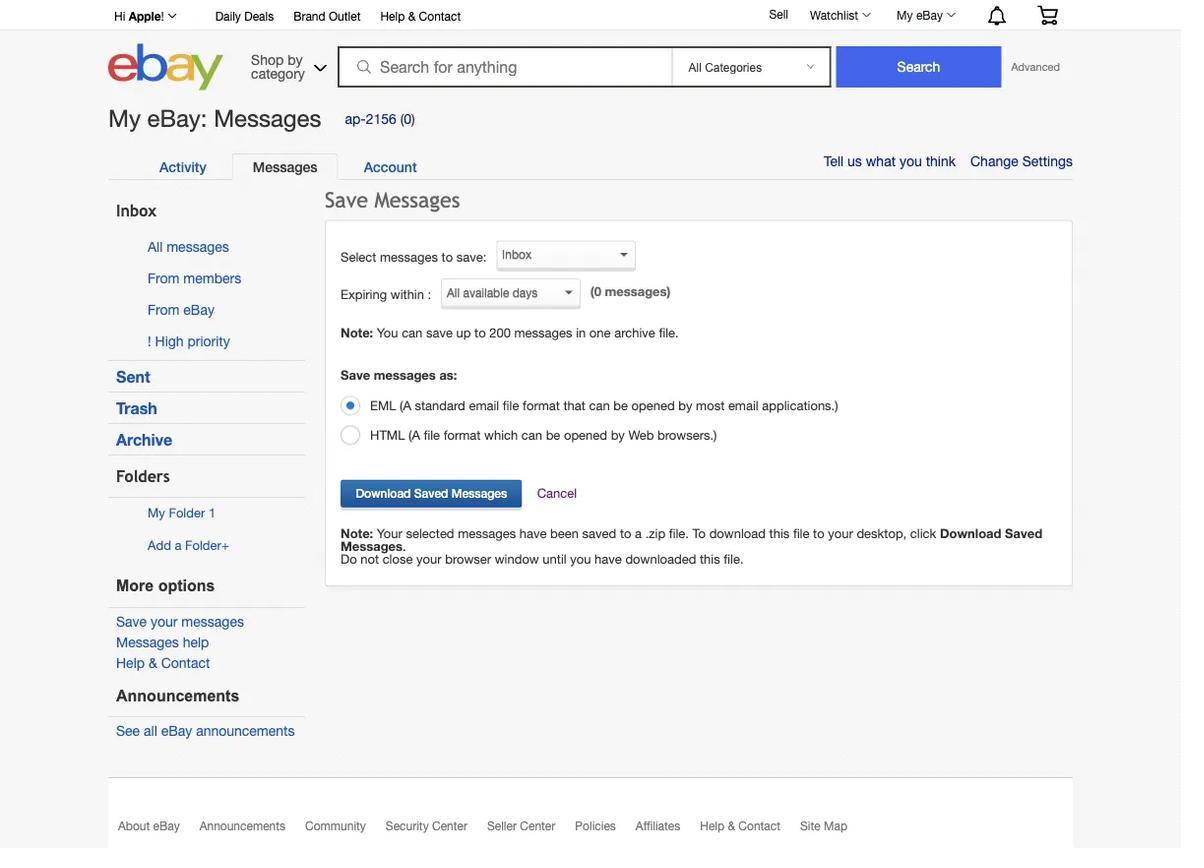 Task type: describe. For each thing, give the bounding box(es) containing it.
click
[[911, 527, 937, 542]]

0 vertical spatial file.
[[659, 325, 679, 340]]

help & contact link for messages help
[[116, 655, 210, 672]]

messages link
[[232, 153, 338, 180]]

. do not close your browser window until you have downloaded this file.
[[341, 539, 744, 567]]

option group containing eml (a standard email file format that can be opened by most email applications.)
[[341, 382, 1073, 470]]

0
[[404, 110, 412, 126]]

)
[[412, 110, 415, 126]]

0 horizontal spatial opened
[[564, 428, 608, 443]]

tell us what you think
[[824, 153, 956, 169]]

what
[[866, 153, 896, 169]]

selected
[[406, 527, 455, 542]]

until
[[543, 552, 567, 567]]

trash
[[116, 399, 157, 418]]

activity
[[160, 158, 207, 175]]

site
[[801, 820, 821, 834]]

my for my ebay: messages
[[108, 104, 141, 132]]

ebay right all
[[161, 723, 192, 740]]

1 vertical spatial can
[[589, 399, 610, 414]]

have inside . do not close your browser window until you have downloaded this file.
[[595, 552, 622, 567]]

help & contact for the help & contact link to the right
[[700, 820, 781, 834]]

browsers.)
[[658, 428, 717, 443]]

from members link
[[148, 270, 241, 287]]

as:
[[440, 368, 457, 383]]

close
[[383, 552, 413, 567]]

& for the help & contact link related to brand outlet
[[408, 9, 416, 23]]

HTML (A file format which can be opened by Web browsers.) radio
[[370, 428, 717, 443]]

security center link
[[386, 820, 487, 843]]

1 vertical spatial folder
[[185, 538, 221, 553]]

download saved messages
[[341, 527, 1043, 555]]

contact for the help & contact link related to brand outlet
[[419, 9, 461, 23]]

select
[[341, 249, 377, 265]]

us
[[848, 153, 863, 169]]

contact for the help & contact link to the right
[[739, 820, 781, 834]]

add a folder +
[[148, 538, 229, 553]]

account link
[[343, 153, 438, 180]]

ebay:
[[147, 104, 207, 132]]

daily deals
[[215, 9, 274, 23]]

help & contact for the help & contact link related to brand outlet
[[381, 9, 461, 23]]

watchlist link
[[800, 3, 881, 27]]

0 link
[[404, 110, 412, 126]]

save
[[426, 325, 453, 340]]

save:
[[457, 249, 487, 265]]

site map link
[[801, 820, 868, 843]]

0 horizontal spatial a
[[175, 538, 182, 553]]

desktop,
[[857, 527, 907, 542]]

from for from members
[[148, 270, 180, 287]]

1 horizontal spatial a
[[635, 527, 642, 542]]

hi
[[114, 9, 125, 23]]

seller
[[487, 820, 517, 834]]

html (a file format which can be opened by web browsers.)
[[370, 428, 717, 443]]

0 horizontal spatial !
[[148, 333, 151, 350]]

archive link
[[116, 430, 173, 449]]

(a for html
[[409, 428, 420, 443]]

1 horizontal spatial be
[[614, 399, 628, 414]]

2 email from the left
[[729, 399, 759, 414]]

ebay for about ebay
[[153, 820, 180, 834]]

one
[[590, 325, 611, 340]]

0 horizontal spatial be
[[546, 428, 561, 443]]

announcements
[[196, 723, 295, 740]]

0 vertical spatial folder
[[169, 506, 205, 521]]

help inside save your messages messages help help & contact
[[116, 655, 145, 672]]

1 horizontal spatial file
[[503, 399, 519, 414]]

select messages to save:
[[341, 249, 487, 265]]

all messages link
[[148, 239, 229, 255]]

shop by category button
[[242, 44, 331, 86]]

note: your selected messages have been saved to a .zip file. to download this file to your desktop, click
[[341, 527, 940, 542]]

search image
[[358, 60, 371, 74]]

0 vertical spatial announcements
[[116, 687, 240, 705]]

2 horizontal spatial file
[[794, 527, 810, 542]]

0 vertical spatial can
[[402, 325, 423, 340]]

account navigation
[[103, 0, 1074, 31]]

ap-
[[345, 110, 366, 126]]

my ebay
[[897, 8, 944, 22]]

Search for anything text field
[[341, 48, 668, 86]]

help
[[183, 635, 209, 651]]

inbox
[[116, 201, 157, 219]]

category
[[251, 65, 305, 81]]

browser
[[445, 552, 492, 567]]

messages up eml
[[374, 368, 436, 383]]

brand outlet link
[[294, 6, 361, 28]]

& inside save your messages messages help help & contact
[[149, 655, 157, 672]]

(a for eml
[[400, 399, 412, 414]]

to right up
[[475, 325, 486, 340]]

my for my folder 1
[[148, 506, 165, 521]]

my ebay link
[[886, 3, 965, 27]]

note: for note: you can save up to 200 messages in one archive file.
[[341, 325, 373, 340]]

in
[[576, 325, 586, 340]]

messages)
[[605, 284, 671, 299]]

brand outlet
[[294, 9, 361, 23]]

my folder 1
[[148, 506, 216, 521]]

messages help link
[[116, 635, 209, 651]]

1 horizontal spatial opened
[[632, 399, 675, 414]]

1 horizontal spatial you
[[900, 153, 923, 169]]

to right saved
[[620, 527, 632, 542]]

ebay for my ebay
[[917, 8, 944, 22]]

2156
[[366, 110, 397, 126]]

0 horizontal spatial format
[[444, 428, 481, 443]]

all
[[144, 723, 157, 740]]

security
[[386, 820, 429, 834]]

do
[[341, 552, 357, 567]]

messages inside save your messages messages help help & contact
[[116, 635, 179, 651]]

your inside save your messages messages help help & contact
[[151, 614, 178, 630]]

1 horizontal spatial this
[[770, 527, 790, 542]]

standard
[[415, 399, 466, 414]]

seller center link
[[487, 820, 575, 843]]

note: for note: your selected messages have been saved to a .zip file. to download this file to your desktop, click
[[341, 527, 373, 542]]

messages left in
[[515, 325, 573, 340]]

watchlist
[[811, 8, 859, 22]]

1 horizontal spatial can
[[522, 428, 543, 443]]

tell
[[824, 153, 844, 169]]

1
[[209, 506, 216, 521]]

help for the help & contact link to the right
[[700, 820, 725, 834]]

tab list containing activity
[[118, 153, 1053, 180]]

more
[[116, 578, 154, 596]]

save messages as:
[[341, 368, 457, 383]]

change settings link
[[971, 153, 1074, 169]]

you
[[377, 325, 398, 340]]

note: you can save up to 200 messages in one archive file.
[[341, 325, 679, 340]]

200
[[490, 325, 511, 340]]

priority
[[188, 333, 230, 350]]

sell
[[770, 7, 789, 21]]

center for security center
[[432, 820, 468, 834]]

outlet
[[329, 9, 361, 23]]

saved
[[583, 527, 617, 542]]

web
[[629, 428, 654, 443]]

click to expand options image for expiring within :
[[565, 291, 573, 295]]

to
[[693, 527, 706, 542]]

your
[[377, 527, 403, 542]]



Task type: vqa. For each thing, say whether or not it's contained in the screenshot.
Help & Contact
yes



Task type: locate. For each thing, give the bounding box(es) containing it.
2 horizontal spatial by
[[679, 399, 693, 414]]

1 vertical spatial click to expand options image
[[565, 291, 573, 295]]

1 horizontal spatial &
[[408, 9, 416, 23]]

file. inside . do not close your browser window until you have downloaded this file.
[[724, 552, 744, 567]]

announcements link
[[200, 820, 305, 843]]

policies
[[575, 820, 616, 834]]

1 vertical spatial have
[[595, 552, 622, 567]]

1 vertical spatial announcements
[[200, 820, 286, 834]]

EML (A standard email file format that can be opened by most email applications.) radio
[[370, 399, 839, 414]]

add
[[148, 538, 171, 553]]

0 vertical spatial contact
[[419, 9, 461, 23]]

by
[[288, 51, 303, 67], [679, 399, 693, 414], [611, 428, 625, 443]]

announcements left community
[[200, 820, 286, 834]]

to left desktop,
[[814, 527, 825, 542]]

1 vertical spatial help & contact
[[700, 820, 781, 834]]

2 vertical spatial contact
[[739, 820, 781, 834]]

1 horizontal spatial by
[[611, 428, 625, 443]]

opened up web
[[632, 399, 675, 414]]

0 vertical spatial be
[[614, 399, 628, 414]]

0 vertical spatial your
[[829, 527, 854, 542]]

1 vertical spatial (a
[[409, 428, 420, 443]]

1 vertical spatial by
[[679, 399, 693, 414]]

trash link
[[116, 399, 157, 418]]

file
[[503, 399, 519, 414], [424, 428, 440, 443], [794, 527, 810, 542]]

help & contact inside 'account' navigation
[[381, 9, 461, 23]]

this
[[770, 527, 790, 542], [700, 552, 721, 567]]

2 horizontal spatial help & contact link
[[700, 820, 801, 843]]

0 vertical spatial file
[[503, 399, 519, 414]]

this inside . do not close your browser window until you have downloaded this file.
[[700, 552, 721, 567]]

my ebay: messages
[[108, 104, 322, 132]]

! high priority
[[148, 333, 230, 350]]

0 vertical spatial help & contact
[[381, 9, 461, 23]]

help & contact link down messages help link
[[116, 655, 210, 672]]

account
[[364, 158, 417, 175]]

have down saved
[[595, 552, 622, 567]]

save inside save your messages messages help help & contact
[[116, 614, 147, 630]]

0 horizontal spatial help
[[116, 655, 145, 672]]

None submit
[[837, 46, 1002, 88], [341, 480, 523, 508], [837, 46, 1002, 88], [341, 480, 523, 508]]

click to expand options image left (0
[[565, 291, 573, 295]]

1 horizontal spatial your
[[417, 552, 442, 567]]

brand
[[294, 9, 326, 23]]

tab list
[[118, 153, 1053, 180]]

ebay down from members
[[183, 302, 215, 318]]

you right what
[[900, 153, 923, 169]]

save up eml
[[341, 368, 370, 383]]

from down all
[[148, 270, 180, 287]]

1 vertical spatial save
[[341, 368, 370, 383]]

0 vertical spatial note:
[[341, 325, 373, 340]]

save for save messages
[[325, 188, 368, 212]]

your down selected
[[417, 552, 442, 567]]

a
[[635, 527, 642, 542], [175, 538, 182, 553]]

0 horizontal spatial this
[[700, 552, 721, 567]]

you inside . do not close your browser window until you have downloaded this file.
[[570, 552, 591, 567]]

sent
[[116, 367, 150, 386]]

expiring
[[341, 287, 387, 303]]

format up html (a file format which can be opened by web browsers.) radio
[[523, 399, 560, 414]]

center right seller
[[520, 820, 556, 834]]

download
[[710, 527, 766, 542]]

map
[[824, 820, 848, 834]]

messages inside save your messages messages help help & contact
[[182, 614, 244, 630]]

0 horizontal spatial by
[[288, 51, 303, 67]]

0 vertical spatial you
[[900, 153, 923, 169]]

help & contact link left map
[[700, 820, 801, 843]]

a left .zip
[[635, 527, 642, 542]]

2 vertical spatial help
[[700, 820, 725, 834]]

help right outlet
[[381, 9, 405, 23]]

from ebay link
[[148, 302, 215, 318]]

save your messages messages help help & contact
[[116, 614, 244, 672]]

1 horizontal spatial help
[[381, 9, 405, 23]]

ebay right "watchlist" link
[[917, 8, 944, 22]]

1 horizontal spatial my
[[148, 506, 165, 521]]

shop
[[251, 51, 284, 67]]

2 vertical spatial file
[[794, 527, 810, 542]]

by inside shop by category
[[288, 51, 303, 67]]

1 horizontal spatial help & contact
[[700, 820, 781, 834]]

file. down the download
[[724, 552, 744, 567]]

0 vertical spatial format
[[523, 399, 560, 414]]

1 vertical spatial help & contact link
[[116, 655, 210, 672]]

1 horizontal spatial email
[[729, 399, 759, 414]]

help right affiliates
[[700, 820, 725, 834]]

be right the which
[[546, 428, 561, 443]]

ebay inside 'account' navigation
[[917, 8, 944, 22]]

been
[[551, 527, 579, 542]]

settings
[[1023, 153, 1074, 169]]

0 vertical spatial have
[[520, 527, 547, 542]]

(a right html
[[409, 428, 420, 443]]

help
[[381, 9, 405, 23], [116, 655, 145, 672], [700, 820, 725, 834]]

to left save:
[[442, 249, 453, 265]]

help for the help & contact link related to brand outlet
[[381, 9, 405, 23]]

deals
[[244, 9, 274, 23]]

help & contact right outlet
[[381, 9, 461, 23]]

help & contact link
[[381, 6, 461, 28], [116, 655, 210, 672], [700, 820, 801, 843]]

this down to
[[700, 552, 721, 567]]

2 vertical spatial your
[[151, 614, 178, 630]]

2 from from the top
[[148, 302, 180, 318]]

0 vertical spatial save
[[325, 188, 368, 212]]

2 vertical spatial my
[[148, 506, 165, 521]]

that
[[564, 399, 586, 414]]

2 vertical spatial file.
[[724, 552, 744, 567]]

folders
[[116, 467, 170, 486]]

2 vertical spatial &
[[728, 820, 736, 834]]

email up the which
[[469, 399, 500, 414]]

option group
[[341, 382, 1073, 470]]

most
[[696, 399, 725, 414]]

! right hi
[[161, 9, 164, 23]]

your
[[829, 527, 854, 542], [417, 552, 442, 567], [151, 614, 178, 630]]

by left most
[[679, 399, 693, 414]]

which
[[485, 428, 518, 443]]

Expiring within : text field
[[441, 279, 581, 307]]

2 horizontal spatial &
[[728, 820, 736, 834]]

1 vertical spatial note:
[[341, 527, 373, 542]]

messages up 'help'
[[182, 614, 244, 630]]

seller center
[[487, 820, 556, 834]]

2 center from the left
[[520, 820, 556, 834]]

2 horizontal spatial my
[[897, 8, 914, 22]]

contact down 'help'
[[161, 655, 210, 672]]

0 horizontal spatial center
[[432, 820, 468, 834]]

0 horizontal spatial click to expand options image
[[565, 291, 573, 295]]

all
[[148, 239, 163, 255]]

my up add
[[148, 506, 165, 521]]

file. left to
[[669, 527, 689, 542]]

cancel link
[[537, 486, 577, 501]]

1 from from the top
[[148, 270, 180, 287]]

0 horizontal spatial contact
[[161, 655, 210, 672]]

2 vertical spatial save
[[116, 614, 147, 630]]

your up messages help link
[[151, 614, 178, 630]]

file right the download
[[794, 527, 810, 542]]

sell link
[[761, 7, 798, 21]]

announcements up all
[[116, 687, 240, 705]]

contact
[[419, 9, 461, 23], [161, 655, 210, 672], [739, 820, 781, 834]]

(0
[[591, 284, 602, 299]]

2 horizontal spatial can
[[589, 399, 610, 414]]

downloaded
[[626, 552, 697, 567]]

file. right archive
[[659, 325, 679, 340]]

your inside . do not close your browser window until you have downloaded this file.
[[417, 552, 442, 567]]

folder down 1
[[185, 538, 221, 553]]

your left desktop,
[[829, 527, 854, 542]]

0 vertical spatial by
[[288, 51, 303, 67]]

from for from ebay
[[148, 302, 180, 318]]

help inside 'account' navigation
[[381, 9, 405, 23]]

1 vertical spatial &
[[149, 655, 157, 672]]

1 horizontal spatial center
[[520, 820, 556, 834]]

within
[[391, 287, 424, 303]]

messages up "browser"
[[458, 527, 516, 542]]

1 vertical spatial contact
[[161, 655, 210, 672]]

click to expand options image
[[621, 253, 628, 257], [565, 291, 573, 295]]

activity link
[[139, 153, 227, 180]]

about ebay
[[118, 820, 180, 834]]

& inside 'account' navigation
[[408, 9, 416, 23]]

1 vertical spatial this
[[700, 552, 721, 567]]

! inside 'account' navigation
[[161, 9, 164, 23]]

click to expand options image for select messages to save:
[[621, 253, 628, 257]]

note:
[[341, 325, 373, 340], [341, 527, 373, 542]]

save down "account" link
[[325, 188, 368, 212]]

2 vertical spatial can
[[522, 428, 543, 443]]

1 email from the left
[[469, 399, 500, 414]]

from
[[148, 270, 180, 287], [148, 302, 180, 318]]

ebay right about
[[153, 820, 180, 834]]

affiliates link
[[636, 820, 700, 843]]

messages up 'within' on the left top of the page
[[380, 249, 438, 265]]

2 horizontal spatial your
[[829, 527, 854, 542]]

2 vertical spatial help & contact link
[[700, 820, 801, 843]]

folder left 1
[[169, 506, 205, 521]]

0 vertical spatial help
[[381, 9, 405, 23]]

window
[[495, 552, 539, 567]]

(
[[401, 110, 404, 126]]

have up window
[[520, 527, 547, 542]]

your shopping cart image
[[1037, 5, 1060, 25]]

file up the which
[[503, 399, 519, 414]]

about
[[118, 820, 150, 834]]

0 vertical spatial from
[[148, 270, 180, 287]]

from up high
[[148, 302, 180, 318]]

1 horizontal spatial format
[[523, 399, 560, 414]]

2 note: from the top
[[341, 527, 373, 542]]

sent link
[[116, 367, 150, 386]]

0 vertical spatial click to expand options image
[[621, 253, 628, 257]]

note: up do
[[341, 527, 373, 542]]

1 vertical spatial format
[[444, 428, 481, 443]]

messages inside download saved messages
[[341, 539, 403, 555]]

0 vertical spatial !
[[161, 9, 164, 23]]

shop by category banner
[[103, 0, 1074, 96]]

0 horizontal spatial &
[[149, 655, 157, 672]]

1 vertical spatial !
[[148, 333, 151, 350]]

0 horizontal spatial email
[[469, 399, 500, 414]]

0 vertical spatial opened
[[632, 399, 675, 414]]

0 vertical spatial help & contact link
[[381, 6, 461, 28]]

& down messages help link
[[149, 655, 157, 672]]

0 vertical spatial this
[[770, 527, 790, 542]]

2 horizontal spatial contact
[[739, 820, 781, 834]]

help down messages help link
[[116, 655, 145, 672]]

1 horizontal spatial click to expand options image
[[621, 253, 628, 257]]

0 horizontal spatial my
[[108, 104, 141, 132]]

can right you at the top left of page
[[402, 325, 423, 340]]

email right most
[[729, 399, 759, 414]]

2 horizontal spatial help
[[700, 820, 725, 834]]

& for the help & contact link to the right
[[728, 820, 736, 834]]

contact inside 'account' navigation
[[419, 9, 461, 23]]

Select messages to save: text field
[[497, 241, 636, 269]]

archive
[[116, 430, 173, 449]]

0 vertical spatial my
[[897, 8, 914, 22]]

file down standard
[[424, 428, 440, 443]]

contact left site
[[739, 820, 781, 834]]

my right "watchlist" link
[[897, 8, 914, 22]]

1 horizontal spatial have
[[595, 552, 622, 567]]

center for seller center
[[520, 820, 556, 834]]

format
[[523, 399, 560, 414], [444, 428, 481, 443]]

& right affiliates link
[[728, 820, 736, 834]]

1 horizontal spatial !
[[161, 9, 164, 23]]

0 vertical spatial &
[[408, 9, 416, 23]]

think
[[926, 153, 956, 169]]

& right outlet
[[408, 9, 416, 23]]

my for my ebay
[[897, 8, 914, 22]]

be right that
[[614, 399, 628, 414]]

(a
[[400, 399, 412, 414], [409, 428, 420, 443]]

1 note: from the top
[[341, 325, 373, 340]]

0 horizontal spatial file
[[424, 428, 440, 443]]

contact up search for anything text field
[[419, 9, 461, 23]]

help & contact left site
[[700, 820, 781, 834]]

contact inside save your messages messages help help & contact
[[161, 655, 210, 672]]

by right shop
[[288, 51, 303, 67]]

my inside 'account' navigation
[[897, 8, 914, 22]]

opened
[[632, 399, 675, 414], [564, 428, 608, 443]]

see
[[116, 723, 140, 740]]

1 vertical spatial file
[[424, 428, 440, 443]]

1 center from the left
[[432, 820, 468, 834]]

center right security
[[432, 820, 468, 834]]

messages
[[167, 239, 229, 255], [380, 249, 438, 265], [515, 325, 573, 340], [374, 368, 436, 383], [458, 527, 516, 542], [182, 614, 244, 630]]

can right the which
[[522, 428, 543, 443]]

cancel
[[537, 486, 577, 501]]

1 vertical spatial file.
[[669, 527, 689, 542]]

by left web
[[611, 428, 625, 443]]

my left ebay:
[[108, 104, 141, 132]]

(0 messages)
[[591, 284, 671, 299]]

save
[[325, 188, 368, 212], [341, 368, 370, 383], [116, 614, 147, 630]]

2 vertical spatial by
[[611, 428, 625, 443]]

not
[[361, 552, 379, 567]]

&
[[408, 9, 416, 23], [149, 655, 157, 672], [728, 820, 736, 834]]

note: left you at the top left of page
[[341, 325, 373, 340]]

a right add
[[175, 538, 182, 553]]

save down more at the left bottom
[[116, 614, 147, 630]]

save messages
[[325, 188, 460, 212]]

1 vertical spatial opened
[[564, 428, 608, 443]]

members
[[183, 270, 241, 287]]

ap-2156 link
[[345, 110, 397, 126]]

! left high
[[148, 333, 151, 350]]

ebay for from ebay
[[183, 302, 215, 318]]

1 horizontal spatial help & contact link
[[381, 6, 461, 28]]

0 horizontal spatial have
[[520, 527, 547, 542]]

help & contact link right outlet
[[381, 6, 461, 28]]

0 horizontal spatial your
[[151, 614, 178, 630]]

you right until
[[570, 552, 591, 567]]

to
[[442, 249, 453, 265], [475, 325, 486, 340], [620, 527, 632, 542], [814, 527, 825, 542]]

about ebay link
[[118, 820, 200, 843]]

1 vertical spatial be
[[546, 428, 561, 443]]

format down standard
[[444, 428, 481, 443]]

save for save messages as:
[[341, 368, 370, 383]]

help & contact link for brand outlet
[[381, 6, 461, 28]]

0 vertical spatial (a
[[400, 399, 412, 414]]

apple
[[129, 9, 161, 23]]

1 vertical spatial your
[[417, 552, 442, 567]]

download
[[940, 527, 1002, 542]]

see all ebay announcements link
[[116, 723, 295, 740]]

can right that
[[589, 399, 610, 414]]

:
[[428, 287, 432, 303]]

see all ebay announcements
[[116, 723, 295, 740]]

1 vertical spatial help
[[116, 655, 145, 672]]

click to expand options image up (0 messages)
[[621, 253, 628, 257]]

messages up from members
[[167, 239, 229, 255]]

0 horizontal spatial can
[[402, 325, 423, 340]]

(a right eml
[[400, 399, 412, 414]]

opened down that
[[564, 428, 608, 443]]

this right the download
[[770, 527, 790, 542]]



